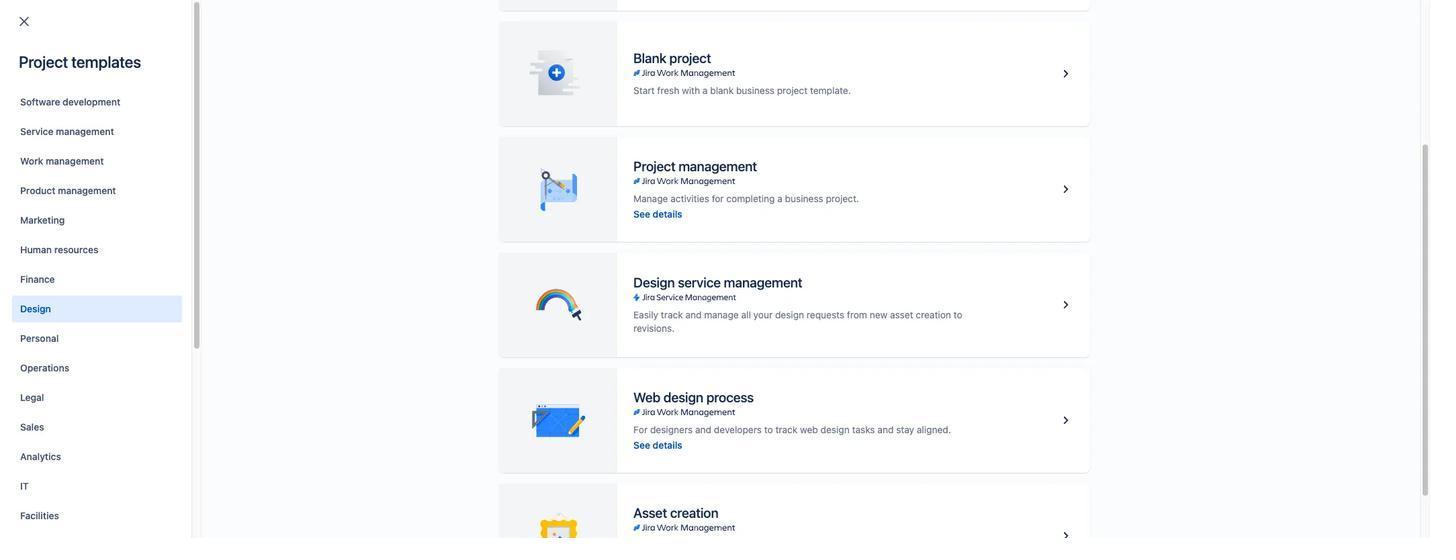 Task type: locate. For each thing, give the bounding box(es) containing it.
1 see details from the top
[[634, 208, 683, 219]]

0 horizontal spatial project
[[670, 50, 712, 66]]

management for service management
[[56, 126, 114, 137]]

1 horizontal spatial project
[[777, 85, 808, 96]]

0 vertical spatial business
[[737, 85, 775, 96]]

see for project management
[[634, 208, 651, 219]]

personal
[[20, 333, 59, 344]]

project.
[[826, 193, 860, 204]]

details down designers
[[653, 439, 683, 451]]

a right completing
[[778, 193, 783, 204]]

service
[[20, 126, 53, 137]]

it button
[[12, 473, 182, 500]]

human resources button
[[12, 237, 182, 263]]

primary element
[[8, 0, 1175, 37]]

2 see details button from the top
[[634, 439, 683, 452]]

1 vertical spatial project
[[777, 85, 808, 96]]

software
[[20, 96, 60, 108]]

design inside easily track and manage all your design requests from new asset creation to revisions.
[[776, 309, 805, 321]]

Search field
[[1175, 8, 1310, 29]]

see details down designers
[[634, 439, 683, 451]]

management down development in the top left of the page
[[56, 126, 114, 137]]

1 horizontal spatial track
[[776, 424, 798, 435]]

see details button
[[634, 207, 683, 221], [634, 439, 683, 452]]

management
[[56, 126, 114, 137], [46, 155, 104, 167], [679, 158, 757, 174], [58, 185, 116, 196], [724, 275, 803, 290]]

project
[[19, 52, 68, 71], [634, 158, 676, 174], [127, 162, 157, 174]]

1 vertical spatial a
[[778, 193, 783, 204]]

and for service
[[686, 309, 702, 321]]

for designers and developers to track web design tasks and stay aligned.
[[634, 424, 952, 435]]

jira service management image
[[634, 292, 736, 303], [634, 292, 736, 303]]

project left the template.
[[777, 85, 808, 96]]

team-
[[540, 163, 567, 174]]

and for design
[[696, 424, 712, 435]]

a
[[703, 85, 708, 96], [778, 193, 783, 204]]

track
[[661, 309, 683, 321], [776, 424, 798, 435]]

your
[[754, 309, 773, 321]]

see
[[634, 208, 651, 219], [634, 439, 651, 451]]

project right my
[[127, 162, 157, 174]]

see details button down manage
[[634, 207, 683, 221]]

web
[[801, 424, 818, 435]]

revisions.
[[634, 323, 675, 334]]

see details button down designers
[[634, 439, 683, 452]]

management inside work management button
[[46, 155, 104, 167]]

2 vertical spatial design
[[821, 424, 850, 435]]

0 horizontal spatial project
[[19, 52, 68, 71]]

0 horizontal spatial a
[[703, 85, 708, 96]]

0 vertical spatial track
[[661, 309, 683, 321]]

not
[[93, 162, 109, 174]]

easily track and manage all your design requests from new asset creation to revisions.
[[634, 309, 963, 334]]

2 horizontal spatial project
[[634, 158, 676, 174]]

1 vertical spatial track
[[776, 424, 798, 435]]

track up revisions.
[[661, 309, 683, 321]]

project up software
[[19, 52, 68, 71]]

asset creation
[[634, 505, 719, 521]]

manage activities for completing a business project.
[[634, 193, 860, 204]]

2 see from the top
[[634, 439, 651, 451]]

project up with
[[670, 50, 712, 66]]

manage
[[705, 309, 739, 321]]

business left 'project.'
[[785, 193, 824, 204]]

creation
[[916, 309, 952, 321], [670, 505, 719, 521]]

asset
[[634, 505, 667, 521]]

details down manage
[[653, 208, 683, 219]]

None text field
[[28, 95, 160, 114]]

1 vertical spatial creation
[[670, 505, 719, 521]]

finance button
[[12, 266, 182, 293]]

to right asset
[[954, 309, 963, 321]]

1 vertical spatial design
[[20, 303, 51, 315]]

blank
[[711, 85, 734, 96]]

not my project
[[93, 162, 157, 174]]

0 vertical spatial creation
[[916, 309, 952, 321]]

1 see from the top
[[634, 208, 651, 219]]

management down the name
[[46, 155, 104, 167]]

design up easily
[[634, 275, 675, 290]]

design down finance
[[20, 303, 51, 315]]

1 vertical spatial design
[[664, 389, 704, 405]]

project
[[670, 50, 712, 66], [777, 85, 808, 96]]

0 vertical spatial a
[[703, 85, 708, 96]]

management inside product management button
[[58, 185, 116, 196]]

legal
[[20, 392, 44, 403]]

business for project management
[[785, 193, 824, 204]]

lead
[[815, 135, 837, 147]]

design up designers
[[664, 389, 704, 405]]

1 vertical spatial see details button
[[634, 439, 683, 452]]

design inside button
[[20, 303, 51, 315]]

create banner
[[0, 0, 1431, 38]]

and
[[686, 309, 702, 321], [696, 424, 712, 435], [878, 424, 894, 435]]

star not my project image
[[38, 161, 55, 177]]

easily
[[634, 309, 659, 321]]

design right your
[[776, 309, 805, 321]]

project for project management
[[634, 158, 676, 174]]

0 vertical spatial details
[[653, 208, 683, 219]]

management down not at the left top of the page
[[58, 185, 116, 196]]

1 see details button from the top
[[634, 207, 683, 221]]

project management image
[[1059, 181, 1075, 198]]

design service management image
[[1059, 297, 1075, 313]]

1 horizontal spatial design
[[776, 309, 805, 321]]

aligned.
[[917, 424, 952, 435]]

analytics button
[[12, 444, 182, 470]]

web design process image
[[1059, 413, 1075, 429]]

0 horizontal spatial design
[[20, 303, 51, 315]]

to
[[954, 309, 963, 321], [765, 424, 773, 435]]

2 details from the top
[[653, 439, 683, 451]]

management up your
[[724, 275, 803, 290]]

0 vertical spatial design
[[634, 275, 675, 290]]

business
[[737, 85, 775, 96], [785, 193, 824, 204]]

activities
[[671, 193, 710, 204]]

template.
[[811, 85, 851, 96]]

products
[[227, 99, 265, 110]]

my
[[111, 162, 124, 174]]

0 vertical spatial see details
[[634, 208, 683, 219]]

see details down manage
[[634, 208, 683, 219]]

operations button
[[12, 355, 182, 382]]

see details for project
[[634, 208, 683, 219]]

0 horizontal spatial to
[[765, 424, 773, 435]]

1 horizontal spatial to
[[954, 309, 963, 321]]

0 horizontal spatial track
[[661, 309, 683, 321]]

finance
[[20, 274, 55, 285]]

0 vertical spatial to
[[954, 309, 963, 321]]

business right "blank"
[[737, 85, 775, 96]]

0 vertical spatial see
[[634, 208, 651, 219]]

1
[[56, 207, 61, 218]]

manage
[[634, 193, 668, 204]]

see for web design process
[[634, 439, 651, 451]]

track left web
[[776, 424, 798, 435]]

1 horizontal spatial design
[[634, 275, 675, 290]]

1 vertical spatial to
[[765, 424, 773, 435]]

a right with
[[703, 85, 708, 96]]

1 vertical spatial details
[[653, 439, 683, 451]]

and left manage
[[686, 309, 702, 321]]

fresh
[[658, 85, 680, 96]]

see down for
[[634, 439, 651, 451]]

0 horizontal spatial design
[[664, 389, 704, 405]]

0 vertical spatial see details button
[[634, 207, 683, 221]]

business for blank project
[[737, 85, 775, 96]]

and right designers
[[696, 424, 712, 435]]

from
[[847, 309, 868, 321]]

design
[[776, 309, 805, 321], [664, 389, 704, 405], [821, 424, 850, 435]]

0 vertical spatial design
[[776, 309, 805, 321]]

0 horizontal spatial business
[[737, 85, 775, 96]]

and inside easily track and manage all your design requests from new asset creation to revisions.
[[686, 309, 702, 321]]

see down manage
[[634, 208, 651, 219]]

jira work management image
[[634, 68, 736, 79], [634, 68, 736, 79], [634, 176, 736, 187], [634, 176, 736, 187], [634, 407, 736, 418], [634, 407, 736, 418], [634, 523, 736, 533], [634, 523, 736, 533]]

1 details from the top
[[653, 208, 683, 219]]

software development button
[[12, 89, 182, 116]]

details for web
[[653, 439, 683, 451]]

design
[[634, 275, 675, 290], [20, 303, 51, 315]]

design button
[[12, 296, 182, 323]]

name button
[[66, 134, 116, 149]]

start fresh with a blank business project template.
[[634, 85, 851, 96]]

it
[[20, 481, 29, 492]]

design right web
[[821, 424, 850, 435]]

1 horizontal spatial a
[[778, 193, 783, 204]]

management inside service management "button"
[[56, 126, 114, 137]]

1 horizontal spatial creation
[[916, 309, 952, 321]]

start
[[634, 85, 655, 96]]

1 vertical spatial see
[[634, 439, 651, 451]]

management up for
[[679, 158, 757, 174]]

new
[[870, 309, 888, 321]]

1 horizontal spatial business
[[785, 193, 824, 204]]

1 vertical spatial see details
[[634, 439, 683, 451]]

to right developers
[[765, 424, 773, 435]]

1 vertical spatial business
[[785, 193, 824, 204]]

design service management
[[634, 275, 803, 290]]

2 see details from the top
[[634, 439, 683, 451]]

for
[[634, 424, 648, 435]]

product management
[[20, 185, 116, 196]]

create button
[[490, 8, 535, 29]]

developers
[[714, 424, 762, 435]]

project up manage
[[634, 158, 676, 174]]



Task type: describe. For each thing, give the bounding box(es) containing it.
asset
[[891, 309, 914, 321]]

marketing
[[20, 214, 65, 226]]

service management button
[[12, 118, 182, 145]]

human resources
[[20, 244, 98, 255]]

product
[[20, 185, 55, 196]]

work management
[[20, 155, 104, 167]]

management for product management
[[58, 185, 116, 196]]

asset creation image
[[1059, 528, 1075, 538]]

project for project templates
[[19, 52, 68, 71]]

management for project management
[[679, 158, 757, 174]]

blank project image
[[1059, 66, 1075, 82]]

service management
[[20, 126, 114, 137]]

requests
[[807, 309, 845, 321]]

stay
[[897, 424, 915, 435]]

product management button
[[12, 177, 182, 204]]

process
[[707, 389, 754, 405]]

all
[[742, 309, 751, 321]]

legal button
[[12, 384, 182, 411]]

2 horizontal spatial design
[[821, 424, 850, 435]]

tasks
[[853, 424, 875, 435]]

creation inside easily track and manage all your design requests from new asset creation to revisions.
[[916, 309, 952, 321]]

jira
[[208, 99, 224, 110]]

work
[[20, 155, 43, 167]]

web design process
[[634, 389, 754, 405]]

design for design
[[20, 303, 51, 315]]

design for design service management
[[634, 275, 675, 290]]

lead button
[[810, 134, 853, 149]]

to inside easily track and manage all your design requests from new asset creation to revisions.
[[954, 309, 963, 321]]

see details for web
[[634, 439, 683, 451]]

type
[[540, 135, 562, 147]]

managed
[[567, 163, 608, 174]]

personal button
[[12, 325, 182, 352]]

project management
[[634, 158, 757, 174]]

for
[[712, 193, 724, 204]]

analytics
[[20, 451, 61, 462]]

back to projects image
[[16, 13, 32, 30]]

service
[[678, 275, 721, 290]]

sales
[[20, 421, 44, 433]]

all
[[195, 99, 206, 110]]

operations
[[20, 362, 69, 374]]

1 horizontal spatial project
[[127, 162, 157, 174]]

1 button
[[48, 202, 69, 224]]

not my project link
[[72, 161, 364, 177]]

with
[[682, 85, 700, 96]]

completing
[[727, 193, 775, 204]]

team-managed software
[[540, 163, 648, 174]]

facilities button
[[12, 503, 182, 530]]

create
[[498, 12, 527, 24]]

designers
[[651, 424, 693, 435]]

templates
[[71, 52, 141, 71]]

0 vertical spatial project
[[670, 50, 712, 66]]

see details button for project
[[634, 207, 683, 221]]

blank project
[[634, 50, 712, 66]]

software development
[[20, 96, 120, 108]]

marketing button
[[12, 207, 182, 234]]

work management button
[[12, 148, 182, 175]]

facilities
[[20, 510, 59, 522]]

and left stay
[[878, 424, 894, 435]]

web
[[634, 389, 661, 405]]

see details button for web
[[634, 439, 683, 452]]

project templates
[[19, 52, 141, 71]]

software
[[610, 163, 648, 174]]

sales button
[[12, 414, 182, 441]]

development
[[63, 96, 120, 108]]

track inside easily track and manage all your design requests from new asset creation to revisions.
[[661, 309, 683, 321]]

0 horizontal spatial creation
[[670, 505, 719, 521]]

human
[[20, 244, 52, 255]]

management for work management
[[46, 155, 104, 167]]

name
[[72, 135, 97, 147]]

blank
[[634, 50, 667, 66]]

previous image
[[30, 205, 46, 221]]

projects
[[27, 55, 84, 74]]

all jira products
[[195, 99, 265, 110]]

resources
[[54, 244, 98, 255]]

details for project
[[653, 208, 683, 219]]



Task type: vqa. For each thing, say whether or not it's contained in the screenshot.
THE "TASKS"
yes



